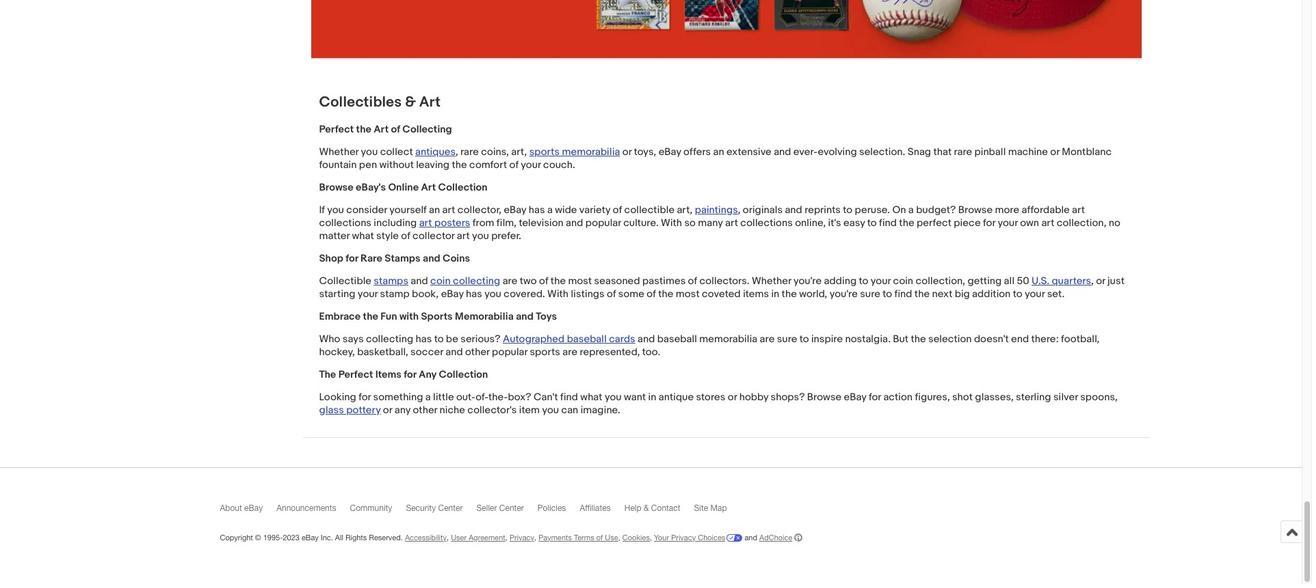 Task type: locate. For each thing, give the bounding box(es) containing it.
popular down memorabilia
[[492, 346, 528, 359]]

browse down fountain
[[319, 181, 354, 194]]

the perfect items for any collection
[[319, 369, 488, 382]]

most
[[568, 275, 592, 288], [676, 288, 700, 301]]

with up toys
[[547, 288, 569, 301]]

2 horizontal spatial browse
[[958, 204, 993, 217]]

0 vertical spatial what
[[352, 230, 374, 243]]

1 vertical spatial collection,
[[916, 275, 965, 288]]

own
[[1020, 217, 1039, 230]]

has for you
[[466, 288, 482, 301]]

art posters link
[[419, 217, 470, 230]]

sure inside , or just starting your stamp book, ebay has you covered. with listings of some of the most coveted items in the world, you're sure to find the next big addition to your set.
[[860, 288, 881, 301]]

art, left "many"
[[677, 204, 693, 217]]

1 horizontal spatial &
[[644, 504, 649, 514]]

you left prefer.
[[472, 230, 489, 243]]

whether left pen
[[319, 145, 359, 158]]

center right security
[[438, 504, 463, 514]]

None text field
[[311, 0, 1142, 59]]

collections inside from film, television and popular culture. with so many art collections online, it's easy to find the perfect piece for your own art collection, no matter what style of collector art you prefer.
[[740, 217, 793, 230]]

1 coin from the left
[[430, 275, 451, 288]]

0 vertical spatial sure
[[860, 288, 881, 301]]

none text field inside collectibles & art main content
[[311, 0, 1142, 59]]

if you consider yourself an art collector, ebay has a wide variety of collectible art, paintings
[[319, 204, 738, 217]]

style
[[376, 230, 399, 243]]

an for yourself
[[429, 204, 440, 217]]

ebay right toys,
[[659, 145, 681, 158]]

the inside from film, television and popular culture. with so many art collections online, it's easy to find the perfect piece for your own art collection, no matter what style of collector art you prefer.
[[899, 217, 914, 230]]

just
[[1108, 275, 1125, 288]]

art right affordable
[[1072, 204, 1085, 217]]

collecting down coins
[[453, 275, 500, 288]]

shop
[[319, 252, 343, 265]]

perfect
[[319, 123, 354, 136], [338, 369, 373, 382]]

find inside , or just starting your stamp book, ebay has you covered. with listings of some of the most coveted items in the world, you're sure to find the next big addition to your set.
[[895, 288, 912, 301]]

the right leaving
[[452, 158, 467, 171]]

the right but
[[911, 333, 926, 346]]

fountain
[[319, 158, 357, 171]]

any
[[419, 369, 437, 382]]

your left own
[[998, 217, 1018, 230]]

sports
[[529, 145, 560, 158], [530, 346, 560, 359]]

seller center
[[477, 504, 524, 514]]

autographed
[[503, 333, 565, 346]]

and right soccer
[[446, 346, 463, 359]]

browse right the shops?
[[807, 391, 842, 404]]

1 horizontal spatial center
[[499, 504, 524, 514]]

or left the 'just'
[[1096, 275, 1105, 288]]

0 vertical spatial in
[[771, 288, 779, 301]]

0 vertical spatial whether
[[319, 145, 359, 158]]

1 horizontal spatial rare
[[954, 145, 972, 158]]

1 horizontal spatial sure
[[860, 288, 881, 301]]

browse inside looking for something a little out-of-the-box? can't find what you want in antique stores or hobby shops? browse ebay for action figures, shot glasses, sterling silver spoons, glass pottery or any other niche collector's item you can imagine.
[[807, 391, 842, 404]]

you inside from film, television and popular culture. with so many art collections online, it's easy to find the perfect piece for your own art collection, no matter what style of collector art you prefer.
[[472, 230, 489, 243]]

your inside or toys, ebay offers an extensive and ever-evolving selection. snag that rare pinball machine or montblanc fountain pen without leaving the comfort of your couch.
[[521, 158, 541, 171]]

of right the coins,
[[509, 158, 519, 171]]

0 horizontal spatial are
[[503, 275, 518, 288]]

1 horizontal spatial collecting
[[453, 275, 500, 288]]

a left wide
[[547, 204, 553, 217]]

art inside , originals and reprints to peruse. on a budget? browse more affordable art collections including
[[1072, 204, 1085, 217]]

2 horizontal spatial are
[[760, 333, 775, 346]]

browse left more
[[958, 204, 993, 217]]

0 horizontal spatial other
[[413, 404, 437, 417]]

payments terms of use link
[[539, 534, 618, 542]]

1 vertical spatial art,
[[677, 204, 693, 217]]

2 baseball from the left
[[657, 333, 697, 346]]

0 vertical spatial find
[[879, 217, 897, 230]]

to inside from film, television and popular culture. with so many art collections online, it's easy to find the perfect piece for your own art collection, no matter what style of collector art you prefer.
[[867, 217, 877, 230]]

0 horizontal spatial &
[[405, 94, 416, 112]]

you're
[[794, 275, 822, 288], [830, 288, 858, 301]]

1 vertical spatial browse
[[958, 204, 993, 217]]

0 vertical spatial collection,
[[1057, 217, 1107, 230]]

collector
[[413, 230, 455, 243]]

1 vertical spatial with
[[547, 288, 569, 301]]

all
[[335, 534, 343, 542]]

1 vertical spatial has
[[466, 288, 482, 301]]

for right the looking on the bottom left
[[359, 391, 371, 404]]

1 horizontal spatial popular
[[586, 217, 621, 230]]

1 vertical spatial in
[[648, 391, 656, 404]]

art, right the coins,
[[511, 145, 527, 158]]

of inside from film, television and popular culture. with so many art collections online, it's easy to find the perfect piece for your own art collection, no matter what style of collector art you prefer.
[[401, 230, 410, 243]]

or left hobby
[[728, 391, 737, 404]]

accessibility link
[[405, 534, 447, 542]]

next
[[932, 288, 953, 301]]

art right own
[[1042, 217, 1055, 230]]

2 vertical spatial browse
[[807, 391, 842, 404]]

you're right world,
[[830, 288, 858, 301]]

, left privacy link
[[505, 534, 508, 542]]

you inside , or just starting your stamp book, ebay has you covered. with listings of some of the most coveted items in the world, you're sure to find the next big addition to your set.
[[485, 288, 501, 301]]

of up collect
[[391, 123, 400, 136]]

box?
[[508, 391, 531, 404]]

0 vertical spatial art
[[419, 94, 441, 112]]

baseball inside and baseball memorabilia are sure to inspire nostalgia. but the selection doesn't end there: football, hockey, basketball, soccer and other popular sports are represented, too.
[[657, 333, 697, 346]]

whether
[[319, 145, 359, 158], [752, 275, 791, 288]]

center
[[438, 504, 463, 514], [499, 504, 524, 514]]

1 vertical spatial what
[[580, 391, 602, 404]]

autographed baseball cards link
[[503, 333, 635, 346]]

perfect up fountain
[[319, 123, 354, 136]]

evolving
[[818, 145, 857, 158]]

glass
[[319, 404, 344, 417]]

affiliates link
[[580, 504, 624, 520]]

0 horizontal spatial collections
[[319, 217, 371, 230]]

2 rare from the left
[[954, 145, 972, 158]]

2 collections from the left
[[740, 217, 793, 230]]

matter
[[319, 230, 350, 243]]

sports right the coins,
[[529, 145, 560, 158]]

privacy
[[510, 534, 534, 542], [671, 534, 696, 542]]

basketball,
[[357, 346, 408, 359]]

center for security center
[[438, 504, 463, 514]]

1 vertical spatial art
[[374, 123, 389, 136]]

1 vertical spatial popular
[[492, 346, 528, 359]]

0 horizontal spatial rare
[[461, 145, 479, 158]]

baseball left cards
[[567, 333, 607, 346]]

art down collectibles & art
[[374, 123, 389, 136]]

help & contact link
[[624, 504, 694, 520]]

2 horizontal spatial a
[[908, 204, 914, 217]]

collecting down the 'fun'
[[366, 333, 413, 346]]

action
[[884, 391, 913, 404]]

1 horizontal spatial collection,
[[1057, 217, 1107, 230]]

other right be
[[465, 346, 490, 359]]

1 collections from the left
[[319, 217, 371, 230]]

ever-
[[794, 145, 818, 158]]

1 vertical spatial find
[[895, 288, 912, 301]]

1 horizontal spatial collections
[[740, 217, 793, 230]]

and left reprints
[[785, 204, 802, 217]]

0 horizontal spatial sure
[[777, 333, 797, 346]]

of left use
[[596, 534, 603, 542]]

1 vertical spatial perfect
[[338, 369, 373, 382]]

pen
[[359, 158, 377, 171]]

perfect right the
[[338, 369, 373, 382]]

1 horizontal spatial has
[[466, 288, 482, 301]]

memorabilia left toys,
[[562, 145, 620, 158]]

1 horizontal spatial memorabilia
[[699, 333, 758, 346]]

1 horizontal spatial whether
[[752, 275, 791, 288]]

collectibles & art main content
[[141, 0, 1161, 451]]

are left two at the left of the page
[[503, 275, 518, 288]]

, left cookies
[[618, 534, 620, 542]]

the left perfect
[[899, 217, 914, 230]]

what inside looking for something a little out-of-the-box? can't find what you want in antique stores or hobby shops? browse ebay for action figures, shot glasses, sterling silver spoons, glass pottery or any other niche collector's item you can imagine.
[[580, 391, 602, 404]]

1 vertical spatial an
[[429, 204, 440, 217]]

1 horizontal spatial what
[[580, 391, 602, 404]]

0 horizontal spatial with
[[547, 288, 569, 301]]

are down items
[[760, 333, 775, 346]]

0 horizontal spatial center
[[438, 504, 463, 514]]

has for a
[[529, 204, 545, 217]]

art down leaving
[[421, 181, 436, 194]]

2 vertical spatial art
[[421, 181, 436, 194]]

other inside looking for something a little out-of-the-box? can't find what you want in antique stores or hobby shops? browse ebay for action figures, shot glasses, sterling silver spoons, glass pottery or any other niche collector's item you can imagine.
[[413, 404, 437, 417]]

has left wide
[[529, 204, 545, 217]]

a
[[547, 204, 553, 217], [908, 204, 914, 217], [425, 391, 431, 404]]

seller center link
[[477, 504, 538, 520]]

a right on
[[908, 204, 914, 217]]

sure left inspire
[[777, 333, 797, 346]]

rare inside or toys, ebay offers an extensive and ever-evolving selection. snag that rare pinball machine or montblanc fountain pen without leaving the comfort of your couch.
[[954, 145, 972, 158]]

collections
[[319, 217, 371, 230], [740, 217, 793, 230]]

your right "adding"
[[871, 275, 891, 288]]

collections up shop
[[319, 217, 371, 230]]

serious?
[[461, 333, 501, 346]]

0 vertical spatial popular
[[586, 217, 621, 230]]

coin down coins
[[430, 275, 451, 288]]

with
[[661, 217, 682, 230], [547, 288, 569, 301]]

stamps
[[385, 252, 421, 265]]

1 horizontal spatial you're
[[830, 288, 858, 301]]

imagine.
[[581, 404, 620, 417]]

user
[[451, 534, 467, 542]]

fun
[[381, 310, 397, 323]]

and adchoice
[[743, 534, 792, 542]]

1 horizontal spatial with
[[661, 217, 682, 230]]

are
[[503, 275, 518, 288], [760, 333, 775, 346], [563, 346, 578, 359]]

1 horizontal spatial privacy
[[671, 534, 696, 542]]

and left the adchoice
[[745, 534, 757, 542]]

or left toys,
[[622, 145, 632, 158]]

silver
[[1054, 391, 1078, 404]]

from film, television and popular culture. with so many art collections online, it's easy to find the perfect piece for your own art collection, no matter what style of collector art you prefer.
[[319, 217, 1121, 243]]

0 horizontal spatial in
[[648, 391, 656, 404]]

rare left the coins,
[[461, 145, 479, 158]]

0 horizontal spatial a
[[425, 391, 431, 404]]

0 horizontal spatial popular
[[492, 346, 528, 359]]

collectible
[[319, 275, 371, 288]]

quarters
[[1052, 275, 1091, 288]]

be
[[446, 333, 458, 346]]

1 horizontal spatial art,
[[677, 204, 693, 217]]

collection, left getting
[[916, 275, 965, 288]]

2 vertical spatial find
[[560, 391, 578, 404]]

football,
[[1061, 333, 1100, 346]]

0 horizontal spatial collection,
[[916, 275, 965, 288]]

affiliates
[[580, 504, 611, 514]]

collect
[[380, 145, 413, 158]]

rare
[[361, 252, 382, 265]]

center right 'seller'
[[499, 504, 524, 514]]

are left represented,
[[563, 346, 578, 359]]

0 vertical spatial collecting
[[453, 275, 500, 288]]

0 vertical spatial with
[[661, 217, 682, 230]]

0 horizontal spatial art,
[[511, 145, 527, 158]]

0 horizontal spatial browse
[[319, 181, 354, 194]]

shop for rare stamps and coins
[[319, 252, 470, 265]]

a inside looking for something a little out-of-the-box? can't find what you want in antique stores or hobby shops? browse ebay for action figures, shot glasses, sterling silver spoons, glass pottery or any other niche collector's item you can imagine.
[[425, 391, 431, 404]]

2 coin from the left
[[893, 275, 913, 288]]

cards
[[609, 333, 635, 346]]

so
[[684, 217, 696, 230]]

privacy link
[[510, 534, 534, 542]]

1 horizontal spatial other
[[465, 346, 490, 359]]

most left coveted
[[676, 288, 700, 301]]

paintings
[[695, 204, 738, 217]]

and inside or toys, ebay offers an extensive and ever-evolving selection. snag that rare pinball machine or montblanc fountain pen without leaving the comfort of your couch.
[[774, 145, 791, 158]]

for right piece
[[983, 217, 996, 230]]

adchoice link
[[759, 534, 803, 543]]

2 center from the left
[[499, 504, 524, 514]]

other right any
[[413, 404, 437, 417]]

collection up the out-
[[439, 369, 488, 382]]

and left ever-
[[774, 145, 791, 158]]

1 horizontal spatial most
[[676, 288, 700, 301]]

, left payments at the bottom of page
[[534, 534, 536, 542]]

1 horizontal spatial baseball
[[657, 333, 697, 346]]

ebay inside , or just starting your stamp book, ebay has you covered. with listings of some of the most coveted items in the world, you're sure to find the next big addition to your set.
[[441, 288, 464, 301]]

1995-
[[263, 534, 283, 542]]

most inside , or just starting your stamp book, ebay has you covered. with listings of some of the most coveted items in the world, you're sure to find the next big addition to your set.
[[676, 288, 700, 301]]

coins,
[[481, 145, 509, 158]]

0 horizontal spatial collecting
[[366, 333, 413, 346]]

you're left "adding"
[[794, 275, 822, 288]]

0 vertical spatial other
[[465, 346, 490, 359]]

ebay inside looking for something a little out-of-the-box? can't find what you want in antique stores or hobby shops? browse ebay for action figures, shot glasses, sterling silver spoons, glass pottery or any other niche collector's item you can imagine.
[[844, 391, 867, 404]]

memorabilia down coveted
[[699, 333, 758, 346]]

©
[[255, 534, 261, 542]]

find right can't
[[560, 391, 578, 404]]

budget?
[[916, 204, 956, 217]]

1 privacy from the left
[[510, 534, 534, 542]]

you
[[361, 145, 378, 158], [327, 204, 344, 217], [472, 230, 489, 243], [485, 288, 501, 301], [605, 391, 622, 404], [542, 404, 559, 417]]

ebay up 'embrace the fun with sports memorabilia and toys'
[[441, 288, 464, 301]]

art,
[[511, 145, 527, 158], [677, 204, 693, 217]]

collections inside , originals and reprints to peruse. on a budget? browse more affordable art collections including
[[319, 217, 371, 230]]

1 horizontal spatial browse
[[807, 391, 842, 404]]

popular inside from film, television and popular culture. with so many art collections online, it's easy to find the perfect piece for your own art collection, no matter what style of collector art you prefer.
[[586, 217, 621, 230]]

in right want
[[648, 391, 656, 404]]

inspire
[[811, 333, 843, 346]]

adchoice
[[759, 534, 792, 542]]

an right offers
[[713, 145, 724, 158]]

& inside help & contact link
[[644, 504, 649, 514]]

privacy right your
[[671, 534, 696, 542]]

u.s. quarters link
[[1032, 275, 1091, 288]]

collection, left no
[[1057, 217, 1107, 230]]

has up memorabilia
[[466, 288, 482, 301]]

0 vertical spatial an
[[713, 145, 724, 158]]

& right help
[[644, 504, 649, 514]]

an inside or toys, ebay offers an extensive and ever-evolving selection. snag that rare pinball machine or montblanc fountain pen without leaving the comfort of your couch.
[[713, 145, 724, 158]]

policies
[[538, 504, 566, 514]]

0 vertical spatial art,
[[511, 145, 527, 158]]

0 horizontal spatial you're
[[794, 275, 822, 288]]

has down the "sports"
[[416, 333, 432, 346]]

2 vertical spatial has
[[416, 333, 432, 346]]

antique
[[659, 391, 694, 404]]

, left the 'just'
[[1091, 275, 1094, 288]]

and down collector
[[423, 252, 440, 265]]

&
[[405, 94, 416, 112], [644, 504, 649, 514]]

1 baseball from the left
[[567, 333, 607, 346]]

1 horizontal spatial an
[[713, 145, 724, 158]]

most left seasoned
[[568, 275, 592, 288]]

0 horizontal spatial coin
[[430, 275, 451, 288]]

1 vertical spatial &
[[644, 504, 649, 514]]

ebay left action
[[844, 391, 867, 404]]

0 vertical spatial perfect
[[319, 123, 354, 136]]

2 horizontal spatial has
[[529, 204, 545, 217]]

the down collectibles on the left
[[356, 123, 371, 136]]

find right easy
[[879, 217, 897, 230]]

you up memorabilia
[[485, 288, 501, 301]]

reserved.
[[369, 534, 403, 542]]

find
[[879, 217, 897, 230], [895, 288, 912, 301], [560, 391, 578, 404]]

find left next
[[895, 288, 912, 301]]

for left action
[[869, 391, 881, 404]]

0 horizontal spatial an
[[429, 204, 440, 217]]

0 vertical spatial &
[[405, 94, 416, 112]]

1 vertical spatial sure
[[777, 333, 797, 346]]

a left little
[[425, 391, 431, 404]]

sports
[[421, 310, 453, 323]]

, left originals
[[738, 204, 741, 217]]

0 vertical spatial collection
[[438, 181, 488, 194]]

stamps link
[[374, 275, 408, 288]]

1 vertical spatial other
[[413, 404, 437, 417]]

& inside collectibles & art main content
[[405, 94, 416, 112]]

0 horizontal spatial memorabilia
[[562, 145, 620, 158]]

accessibility
[[405, 534, 447, 542]]

1 vertical spatial collecting
[[366, 333, 413, 346]]

your privacy choices link
[[654, 534, 743, 542]]

selection
[[928, 333, 972, 346]]

or left any
[[383, 404, 392, 417]]

television
[[519, 217, 564, 230]]

0 vertical spatial browse
[[319, 181, 354, 194]]

with inside , or just starting your stamp book, ebay has you covered. with listings of some of the most coveted items in the world, you're sure to find the next big addition to your set.
[[547, 288, 569, 301]]

0 horizontal spatial baseball
[[567, 333, 607, 346]]

ebay left inc.
[[302, 534, 319, 542]]

has inside , or just starting your stamp book, ebay has you covered. with listings of some of the most coveted items in the world, you're sure to find the next big addition to your set.
[[466, 288, 482, 301]]

and right stamp
[[411, 275, 428, 288]]

adding
[[824, 275, 857, 288]]

sure right "adding"
[[860, 288, 881, 301]]

0 horizontal spatial what
[[352, 230, 374, 243]]

baseball right cards
[[657, 333, 697, 346]]

1 horizontal spatial in
[[771, 288, 779, 301]]

your inside from film, television and popular culture. with so many art collections online, it's easy to find the perfect piece for your own art collection, no matter what style of collector art you prefer.
[[998, 217, 1018, 230]]

0 horizontal spatial privacy
[[510, 534, 534, 542]]

1 horizontal spatial coin
[[893, 275, 913, 288]]

collection up collector,
[[438, 181, 488, 194]]

coin left next
[[893, 275, 913, 288]]

1 vertical spatial memorabilia
[[699, 333, 758, 346]]

0 horizontal spatial has
[[416, 333, 432, 346]]

0 vertical spatial memorabilia
[[562, 145, 620, 158]]

1 vertical spatial sports
[[530, 346, 560, 359]]

1 horizontal spatial a
[[547, 204, 553, 217]]

affordable
[[1022, 204, 1070, 217]]

0 vertical spatial has
[[529, 204, 545, 217]]

and right cards
[[638, 333, 655, 346]]

0 horizontal spatial whether
[[319, 145, 359, 158]]

and
[[774, 145, 791, 158], [785, 204, 802, 217], [566, 217, 583, 230], [423, 252, 440, 265], [411, 275, 428, 288], [516, 310, 534, 323], [638, 333, 655, 346], [446, 346, 463, 359], [745, 534, 757, 542]]

1 center from the left
[[438, 504, 463, 514]]

rare right that on the right of the page
[[954, 145, 972, 158]]

whether you collect antiques , rare coins, art, sports memorabilia
[[319, 145, 620, 158]]



Task type: vqa. For each thing, say whether or not it's contained in the screenshot.
the bottommost 'collecting'
yes



Task type: describe. For each thing, give the bounding box(es) containing it.
about ebay link
[[220, 504, 277, 520]]

2 privacy from the left
[[671, 534, 696, 542]]

& for contact
[[644, 504, 649, 514]]

reprints
[[805, 204, 841, 217]]

collectibles
[[319, 94, 402, 112]]

ebay up prefer.
[[504, 204, 526, 217]]

represented,
[[580, 346, 640, 359]]

1 horizontal spatial are
[[563, 346, 578, 359]]

for left rare at the top left of the page
[[346, 252, 358, 265]]

cookies
[[622, 534, 650, 542]]

offers
[[684, 145, 711, 158]]

two
[[520, 275, 537, 288]]

and inside , originals and reprints to peruse. on a budget? browse more affordable art collections including
[[785, 204, 802, 217]]

too.
[[642, 346, 660, 359]]

on
[[892, 204, 906, 217]]

art up collector
[[442, 204, 455, 217]]

, originals and reprints to peruse. on a budget? browse more affordable art collections including
[[319, 204, 1085, 230]]

collector's
[[467, 404, 517, 417]]

embrace the fun with sports memorabilia and toys
[[319, 310, 557, 323]]

the right some
[[658, 288, 674, 301]]

antiques link
[[415, 145, 456, 158]]

0 horizontal spatial most
[[568, 275, 592, 288]]

of right variety
[[613, 204, 622, 217]]

you right if
[[327, 204, 344, 217]]

paintings link
[[695, 204, 738, 217]]

memorabilia inside and baseball memorabilia are sure to inspire nostalgia. but the selection doesn't end there: football, hockey, basketball, soccer and other popular sports are represented, too.
[[699, 333, 758, 346]]

pottery
[[346, 404, 381, 417]]

find inside from film, television and popular culture. with so many art collections online, it's easy to find the perfect piece for your own art collection, no matter what style of collector art you prefer.
[[879, 217, 897, 230]]

ebay live image image
[[311, 0, 1142, 58]]

ebay inside or toys, ebay offers an extensive and ever-evolving selection. snag that rare pinball machine or montblanc fountain pen without leaving the comfort of your couch.
[[659, 145, 681, 158]]

1 vertical spatial collection
[[439, 369, 488, 382]]

to inside and baseball memorabilia are sure to inspire nostalgia. but the selection doesn't end there: football, hockey, basketball, soccer and other popular sports are represented, too.
[[800, 333, 809, 346]]

hobby
[[739, 391, 768, 404]]

announcements link
[[277, 504, 350, 520]]

can
[[561, 404, 578, 417]]

u.s.
[[1032, 275, 1050, 288]]

the left next
[[915, 288, 930, 301]]

in inside looking for something a little out-of-the-box? can't find what you want in antique stores or hobby shops? browse ebay for action figures, shot glasses, sterling silver spoons, glass pottery or any other niche collector's item you can imagine.
[[648, 391, 656, 404]]

seasoned
[[594, 275, 640, 288]]

your left stamp
[[358, 288, 378, 301]]

collectors.
[[700, 275, 750, 288]]

starting
[[319, 288, 355, 301]]

cookies link
[[622, 534, 650, 542]]

sure inside and baseball memorabilia are sure to inspire nostalgia. but the selection doesn't end there: football, hockey, basketball, soccer and other popular sports are represented, too.
[[777, 333, 797, 346]]

little
[[433, 391, 454, 404]]

copyright
[[220, 534, 253, 542]]

, inside , or just starting your stamp book, ebay has you covered. with listings of some of the most coveted items in the world, you're sure to find the next big addition to your set.
[[1091, 275, 1094, 288]]

nostalgia.
[[845, 333, 891, 346]]

art up coins
[[457, 230, 470, 243]]

0 vertical spatial sports
[[529, 145, 560, 158]]

with inside from film, television and popular culture. with so many art collections online, it's easy to find the perfect piece for your own art collection, no matter what style of collector art you prefer.
[[661, 217, 682, 230]]

you left want
[[605, 391, 622, 404]]

rights
[[345, 534, 367, 542]]

stores
[[696, 391, 726, 404]]

art left posters
[[419, 217, 432, 230]]

the-
[[488, 391, 508, 404]]

of inside or toys, ebay offers an extensive and ever-evolving selection. snag that rare pinball machine or montblanc fountain pen without leaving the comfort of your couch.
[[509, 158, 519, 171]]

collector,
[[458, 204, 502, 217]]

browse ebay's online art collection
[[319, 181, 488, 194]]

hockey,
[[319, 346, 355, 359]]

soccer
[[411, 346, 443, 359]]

coins
[[443, 252, 470, 265]]

or right machine
[[1050, 145, 1060, 158]]

, left your
[[650, 534, 652, 542]]

of left some
[[607, 288, 616, 301]]

any
[[395, 404, 411, 417]]

, left user
[[447, 534, 449, 542]]

posters
[[434, 217, 470, 230]]

2023
[[283, 534, 300, 542]]

of right two at the left of the page
[[539, 275, 548, 288]]

browse inside , originals and reprints to peruse. on a budget? browse more affordable art collections including
[[958, 204, 993, 217]]

niche
[[440, 404, 465, 417]]

art for &
[[419, 94, 441, 112]]

50
[[1017, 275, 1029, 288]]

to inside , originals and reprints to peruse. on a budget? browse more affordable art collections including
[[843, 204, 853, 217]]

the left world,
[[782, 288, 797, 301]]

an for offers
[[713, 145, 724, 158]]

collectible
[[624, 204, 675, 217]]

who
[[319, 333, 340, 346]]

some
[[618, 288, 644, 301]]

online
[[388, 181, 419, 194]]

popular inside and baseball memorabilia are sure to inspire nostalgia. but the selection doesn't end there: football, hockey, basketball, soccer and other popular sports are represented, too.
[[492, 346, 528, 359]]

art right "many"
[[725, 217, 738, 230]]

art posters
[[419, 217, 470, 230]]

if
[[319, 204, 325, 217]]

announcements
[[277, 504, 336, 514]]

and left toys
[[516, 310, 534, 323]]

ebay right the about
[[244, 504, 263, 514]]

including
[[374, 217, 417, 230]]

find inside looking for something a little out-of-the-box? can't find what you want in antique stores or hobby shops? browse ebay for action figures, shot glasses, sterling silver spoons, glass pottery or any other niche collector's item you can imagine.
[[560, 391, 578, 404]]

the inside or toys, ebay offers an extensive and ever-evolving selection. snag that rare pinball machine or montblanc fountain pen without leaving the comfort of your couch.
[[452, 158, 467, 171]]

contact
[[651, 504, 680, 514]]

art for the
[[374, 123, 389, 136]]

1 vertical spatial whether
[[752, 275, 791, 288]]

other inside and baseball memorabilia are sure to inspire nostalgia. but the selection doesn't end there: football, hockey, basketball, soccer and other popular sports are represented, too.
[[465, 346, 490, 359]]

says
[[343, 333, 364, 346]]

the left the 'fun'
[[363, 310, 378, 323]]

can't
[[534, 391, 558, 404]]

embrace
[[319, 310, 361, 323]]

the right two at the left of the page
[[551, 275, 566, 288]]

item
[[519, 404, 540, 417]]

in inside , or just starting your stamp book, ebay has you covered. with listings of some of the most coveted items in the world, you're sure to find the next big addition to your set.
[[771, 288, 779, 301]]

memorabilia
[[455, 310, 514, 323]]

of right pastimes
[[688, 275, 697, 288]]

want
[[624, 391, 646, 404]]

consider
[[346, 204, 387, 217]]

collection, inside from film, television and popular culture. with so many art collections online, it's easy to find the perfect piece for your own art collection, no matter what style of collector art you prefer.
[[1057, 217, 1107, 230]]

easy
[[844, 217, 865, 230]]

community
[[350, 504, 392, 514]]

for left any
[[404, 369, 417, 382]]

sports memorabilia link
[[529, 145, 620, 158]]

without
[[379, 158, 414, 171]]

site map link
[[694, 504, 741, 520]]

machine
[[1008, 145, 1048, 158]]

covered.
[[504, 288, 545, 301]]

security
[[406, 504, 436, 514]]

or inside , or just starting your stamp book, ebay has you covered. with listings of some of the most coveted items in the world, you're sure to find the next big addition to your set.
[[1096, 275, 1105, 288]]

prefer.
[[491, 230, 521, 243]]

looking
[[319, 391, 356, 404]]

pastimes
[[642, 275, 686, 288]]

, inside , originals and reprints to peruse. on a budget? browse more affordable art collections including
[[738, 204, 741, 217]]

center for seller center
[[499, 504, 524, 514]]

perfect the art of collecting
[[319, 123, 452, 136]]

for inside from film, television and popular culture. with so many art collections online, it's easy to find the perfect piece for your own art collection, no matter what style of collector art you prefer.
[[983, 217, 996, 230]]

set.
[[1047, 288, 1065, 301]]

about ebay
[[220, 504, 263, 514]]

the inside and baseball memorabilia are sure to inspire nostalgia. but the selection doesn't end there: football, hockey, basketball, soccer and other popular sports are represented, too.
[[911, 333, 926, 346]]

comfort
[[469, 158, 507, 171]]

of right some
[[647, 288, 656, 301]]

shops?
[[771, 391, 805, 404]]

and inside from film, television and popular culture. with so many art collections online, it's easy to find the perfect piece for your own art collection, no matter what style of collector art you prefer.
[[566, 217, 583, 230]]

& for art
[[405, 94, 416, 112]]

terms
[[574, 534, 594, 542]]

, right leaving
[[456, 145, 458, 158]]

a inside , originals and reprints to peruse. on a budget? browse more affordable art collections including
[[908, 204, 914, 217]]

glass pottery link
[[319, 404, 381, 417]]

what inside from film, television and popular culture. with so many art collections online, it's easy to find the perfect piece for your own art collection, no matter what style of collector art you prefer.
[[352, 230, 374, 243]]

security center link
[[406, 504, 477, 520]]

sports inside and baseball memorabilia are sure to inspire nostalgia. but the selection doesn't end there: football, hockey, basketball, soccer and other popular sports are represented, too.
[[530, 346, 560, 359]]

, or just starting your stamp book, ebay has you covered. with listings of some of the most coveted items in the world, you're sure to find the next big addition to your set.
[[319, 275, 1125, 301]]

help & contact
[[624, 504, 680, 514]]

your
[[654, 534, 669, 542]]

you left collect
[[361, 145, 378, 158]]

online,
[[795, 217, 826, 230]]

end
[[1011, 333, 1029, 346]]

looking for something a little out-of-the-box? can't find what you want in antique stores or hobby shops? browse ebay for action figures, shot glasses, sterling silver spoons, glass pottery or any other niche collector's item you can imagine.
[[319, 391, 1118, 417]]

you're inside , or just starting your stamp book, ebay has you covered. with listings of some of the most coveted items in the world, you're sure to find the next big addition to your set.
[[830, 288, 858, 301]]

1 rare from the left
[[461, 145, 479, 158]]

your left set.
[[1025, 288, 1045, 301]]

you left can
[[542, 404, 559, 417]]

out-
[[456, 391, 476, 404]]



